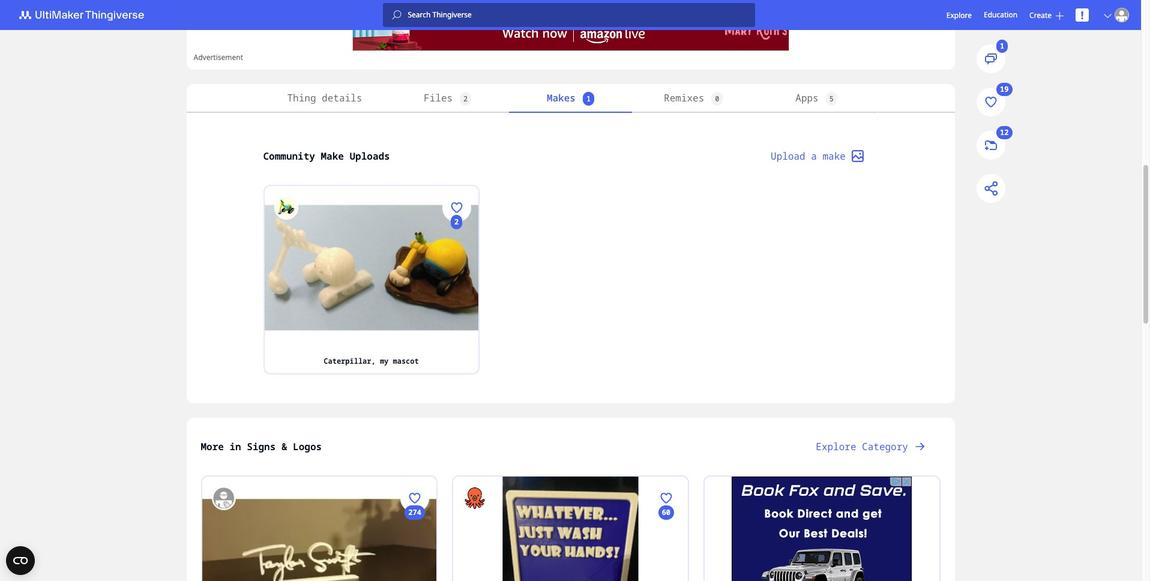 Task type: describe. For each thing, give the bounding box(es) containing it.
thumbnail representing a make from thing caterpillar, my mascot image
[[265, 186, 478, 350]]

a
[[812, 150, 817, 163]]

! link
[[1076, 8, 1089, 22]]

thumbnail representing big foot whatever just wash your hands bathroom sign image
[[454, 477, 688, 581]]

5
[[830, 94, 834, 104]]

advertisement
[[194, 52, 243, 62]]

caterpillar, my mascot link
[[265, 350, 478, 374]]

plusicon image
[[1056, 12, 1064, 20]]

12
[[1001, 128, 1009, 138]]

upload a make
[[771, 150, 846, 163]]

caterpillar,
[[324, 356, 376, 367]]

upload
[[771, 150, 806, 163]]

thumbnail representing taylor swift signature logo - decoration image
[[202, 477, 437, 581]]

community make uploads
[[263, 150, 390, 163]]

in
[[230, 441, 241, 454]]

create
[[1030, 10, 1052, 20]]

make
[[321, 150, 344, 163]]

0 horizontal spatial 2
[[455, 217, 459, 227]]

education link
[[984, 8, 1018, 22]]

explore for explore button
[[947, 10, 972, 20]]

apps
[[796, 91, 819, 104]]

mascot
[[393, 356, 419, 367]]

13
[[452, 273, 461, 284]]

0 vertical spatial 0
[[715, 94, 720, 104]]

19
[[1001, 84, 1009, 95]]

open widget image
[[6, 547, 35, 575]]

avatar image for the thumbnail representing a make from thing caterpillar, my mascot
[[274, 196, 298, 220]]

community
[[263, 150, 315, 163]]

!
[[1081, 8, 1084, 22]]

thing details
[[287, 91, 362, 104]]

0 vertical spatial advertisement element
[[352, 0, 789, 51]]



Task type: vqa. For each thing, say whether or not it's contained in the screenshot.
0
yes



Task type: locate. For each thing, give the bounding box(es) containing it.
uploads
[[350, 150, 390, 163]]

more in signs & logos
[[201, 441, 322, 454]]

create button
[[1030, 10, 1064, 20]]

1 vertical spatial 0
[[455, 330, 459, 340]]

makes
[[547, 91, 576, 104]]

1
[[1001, 41, 1005, 51], [587, 94, 591, 104]]

thing
[[287, 91, 316, 104]]

2 up 13
[[455, 217, 459, 227]]

&
[[282, 441, 287, 454]]

search control image
[[392, 10, 402, 20]]

0
[[715, 94, 720, 104], [455, 330, 459, 340]]

2
[[464, 94, 468, 104], [455, 217, 459, 227]]

0 down 13
[[455, 330, 459, 340]]

make
[[823, 150, 846, 163]]

explore category
[[816, 441, 909, 454]]

60
[[662, 508, 671, 518]]

signs
[[247, 441, 276, 454]]

logos
[[293, 441, 322, 454]]

1 vertical spatial 1
[[587, 94, 591, 104]]

avatar image for 'thumbnail representing taylor swift signature logo - decoration'
[[212, 487, 236, 511]]

0 horizontal spatial explore
[[816, 441, 857, 454]]

explore category link
[[802, 433, 941, 462]]

1 vertical spatial explore
[[816, 441, 857, 454]]

my
[[380, 356, 389, 367]]

avatar image
[[1115, 8, 1130, 22], [274, 196, 298, 220], [212, 487, 236, 511], [463, 487, 487, 511]]

education
[[984, 10, 1018, 20]]

0 horizontal spatial 1
[[587, 94, 591, 104]]

explore
[[947, 10, 972, 20], [816, 441, 857, 454]]

files
[[424, 91, 453, 104]]

0 horizontal spatial 0
[[455, 330, 459, 340]]

1 vertical spatial advertisement element
[[732, 477, 912, 581]]

explore left category
[[816, 441, 857, 454]]

0 vertical spatial explore
[[947, 10, 972, 20]]

thing details button
[[263, 84, 386, 113]]

avatar image for thumbnail representing big foot whatever just wash your hands bathroom sign
[[463, 487, 487, 511]]

0 vertical spatial 1
[[1001, 41, 1005, 51]]

makerbot logo image
[[12, 8, 159, 22]]

explore for explore category
[[816, 441, 857, 454]]

Search Thingiverse text field
[[402, 10, 756, 20]]

0 right remixes
[[715, 94, 720, 104]]

1 horizontal spatial 0
[[715, 94, 720, 104]]

caterpillar, my mascot
[[324, 356, 419, 367]]

274
[[409, 508, 422, 518]]

explore button
[[947, 10, 972, 20]]

1 horizontal spatial 2
[[464, 94, 468, 104]]

1 down education link
[[1001, 41, 1005, 51]]

details
[[322, 91, 362, 104]]

1 vertical spatial 2
[[455, 217, 459, 227]]

advertisement element
[[352, 0, 789, 51], [732, 477, 912, 581]]

1 horizontal spatial 1
[[1001, 41, 1005, 51]]

2 right files on the top of the page
[[464, 94, 468, 104]]

category
[[862, 441, 909, 454]]

more
[[201, 441, 224, 454]]

0 vertical spatial 2
[[464, 94, 468, 104]]

remixes
[[664, 91, 705, 104]]

1 right makes
[[587, 94, 591, 104]]

1 horizontal spatial explore
[[947, 10, 972, 20]]

explore left education link
[[947, 10, 972, 20]]

upload a make link
[[757, 142, 878, 171]]



